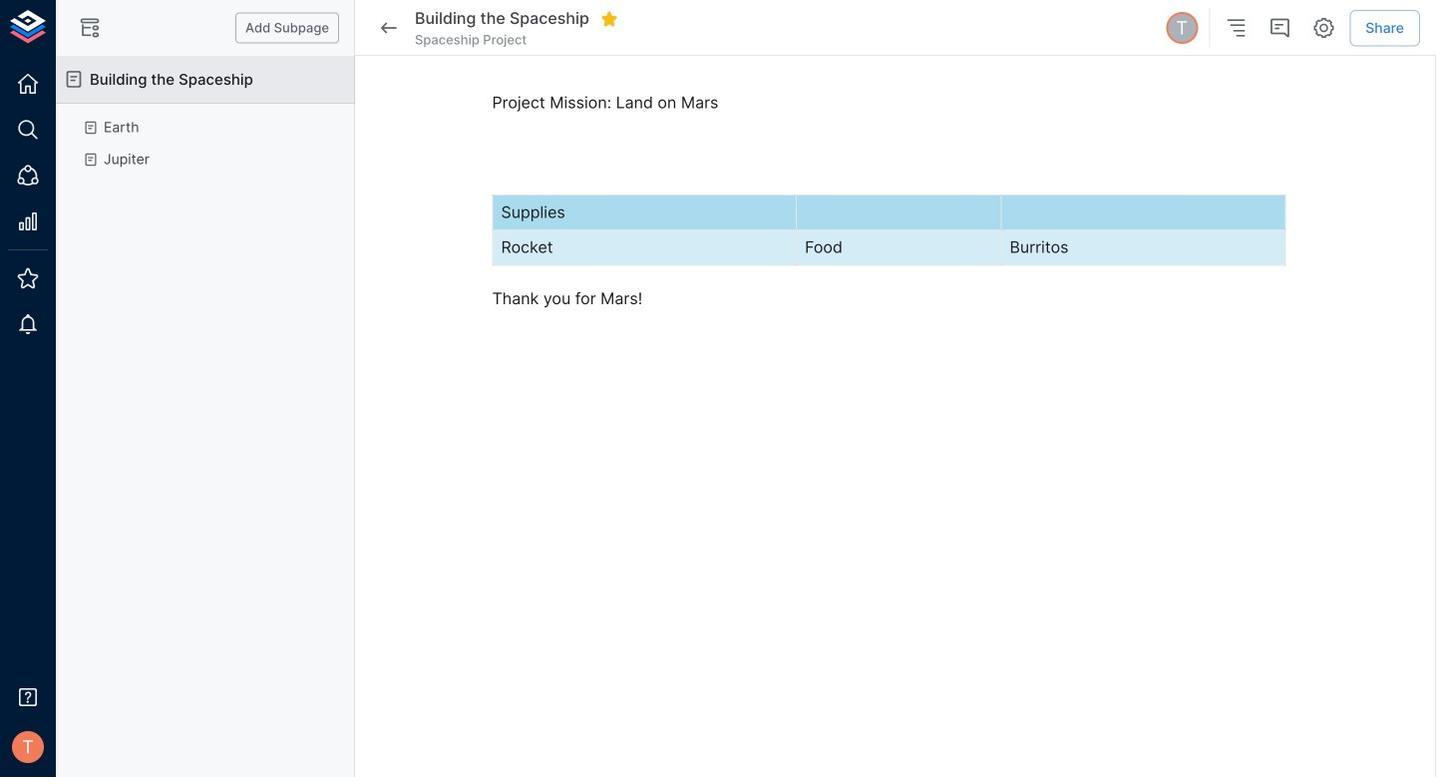 Task type: describe. For each thing, give the bounding box(es) containing it.
comments image
[[1268, 16, 1292, 40]]



Task type: locate. For each thing, give the bounding box(es) containing it.
hide wiki image
[[78, 16, 102, 40]]

remove favorite image
[[600, 10, 618, 28]]

go back image
[[377, 16, 401, 40]]

table of contents image
[[1224, 16, 1248, 40]]

settings image
[[1312, 16, 1336, 40]]



Task type: vqa. For each thing, say whether or not it's contained in the screenshot.
help image
no



